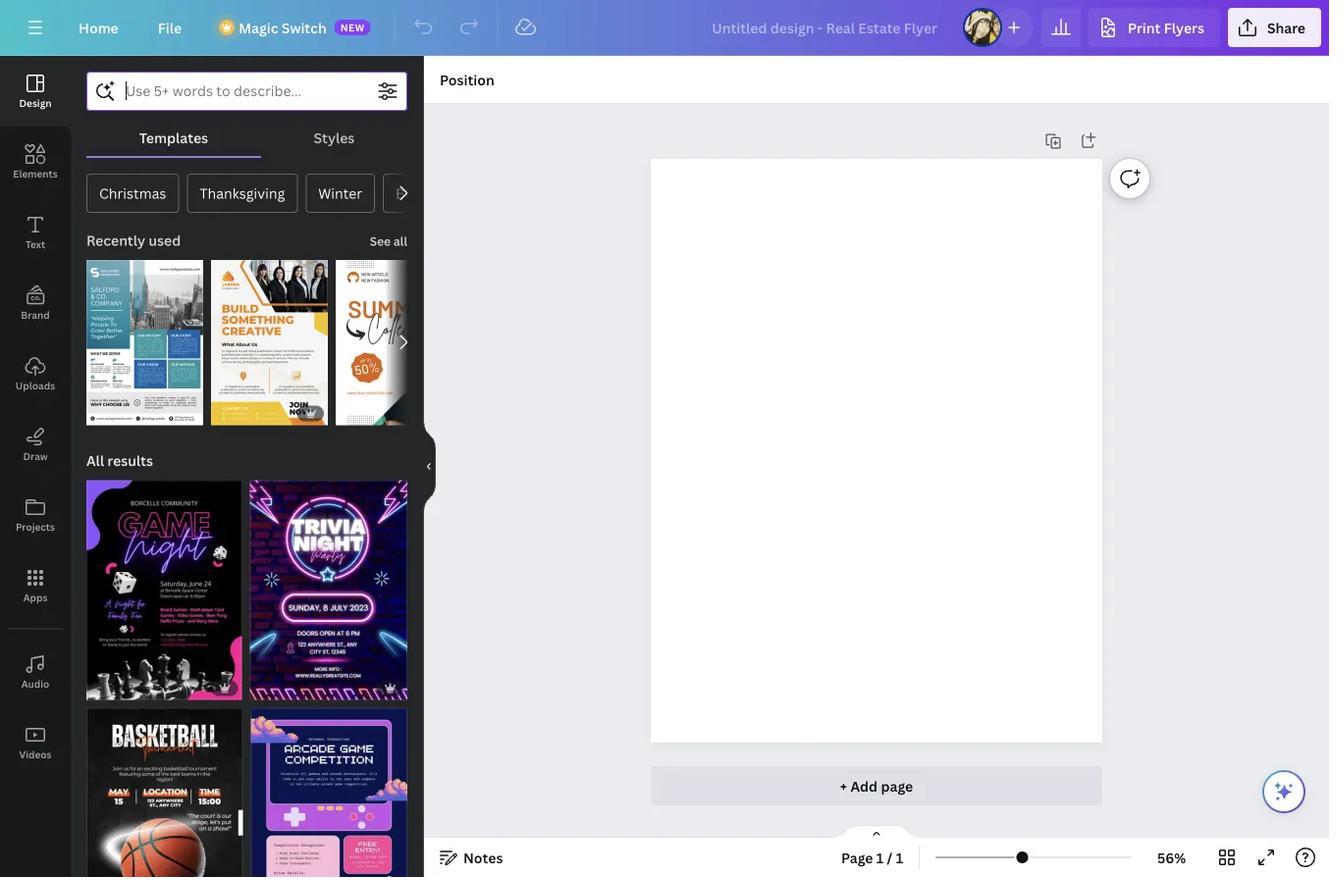 Task type: locate. For each thing, give the bounding box(es) containing it.
+
[[840, 777, 847, 796]]

0 horizontal spatial 1
[[876, 849, 884, 867]]

templates button
[[86, 119, 261, 156]]

elements button
[[0, 127, 71, 197]]

1 horizontal spatial 1
[[896, 849, 903, 867]]

used
[[149, 231, 181, 250]]

page
[[881, 777, 913, 796]]

hide image
[[423, 420, 436, 514]]

share button
[[1228, 8, 1321, 47]]

purple blue neon modern trivia night flyer image
[[250, 480, 407, 700]]

home link
[[63, 8, 134, 47]]

56%
[[1157, 849, 1186, 867]]

text
[[25, 238, 45, 251]]

christmas button
[[86, 174, 179, 213]]

green and blue modern creative company profile flyer group
[[86, 248, 203, 425]]

print flyers
[[1128, 18, 1204, 37]]

orange, black and white modern basketball tournament flyer group
[[86, 697, 243, 878]]

videos button
[[0, 708, 71, 778]]

game night flyer image
[[86, 480, 242, 700]]

print
[[1128, 18, 1161, 37]]

all
[[86, 451, 104, 470]]

1 right /
[[896, 849, 903, 867]]

share
[[1267, 18, 1306, 37]]

magic switch
[[239, 18, 327, 37]]

templates
[[139, 128, 208, 147]]

christmas
[[99, 184, 166, 203]]

1 left /
[[876, 849, 884, 867]]

1
[[876, 849, 884, 867], [896, 849, 903, 867]]

position button
[[432, 64, 502, 95]]

file
[[158, 18, 182, 37]]

Use 5+ words to describe... search field
[[126, 73, 368, 110]]

see all button
[[368, 221, 409, 260]]

draw button
[[0, 409, 71, 480]]

notes
[[463, 849, 503, 867]]

results
[[107, 451, 153, 470]]

audio
[[21, 677, 49, 691]]

projects
[[16, 520, 55, 533]]

uploads button
[[0, 339, 71, 409]]

brand
[[21, 308, 50, 321]]

black
[[396, 184, 431, 203]]

/
[[887, 849, 893, 867]]

orange and yellow modern company flyer image
[[211, 260, 328, 425]]

home
[[79, 18, 119, 37]]

styles button
[[261, 119, 407, 156]]

purple modern arcade game competition flyer group
[[251, 697, 407, 878]]

black friday
[[396, 184, 474, 203]]

canva assistant image
[[1272, 780, 1296, 804]]

purple modern arcade game competition flyer image
[[251, 708, 407, 878]]

all results
[[86, 451, 153, 470]]

2 1 from the left
[[896, 849, 903, 867]]

orange, black and white modern basketball tournament flyer image
[[86, 708, 243, 878]]

position
[[440, 70, 494, 89]]

see all
[[370, 233, 407, 249]]

design button
[[0, 56, 71, 127]]

apps
[[23, 591, 47, 604]]



Task type: describe. For each thing, give the bounding box(es) containing it.
brand button
[[0, 268, 71, 339]]

elements
[[13, 167, 58, 180]]

recently used
[[86, 231, 181, 250]]

videos
[[19, 748, 51, 761]]

magic
[[239, 18, 278, 37]]

main menu bar
[[0, 0, 1329, 56]]

purple blue neon modern trivia night flyer group
[[250, 469, 407, 700]]

winter button
[[306, 174, 375, 213]]

winter
[[318, 184, 362, 203]]

notes button
[[432, 842, 511, 874]]

uploads
[[16, 379, 55, 392]]

recently used button
[[84, 221, 183, 260]]

switch
[[282, 18, 327, 37]]

draw
[[23, 450, 48, 463]]

recently
[[86, 231, 145, 250]]

text button
[[0, 197, 71, 268]]

fashion (flyer) image
[[336, 260, 453, 425]]

file button
[[142, 8, 197, 47]]

thanksgiving button
[[187, 174, 298, 213]]

+ add page button
[[651, 767, 1102, 806]]

page
[[841, 849, 873, 867]]

thanksgiving
[[200, 184, 285, 203]]

orange and yellow modern company flyer group
[[211, 248, 328, 425]]

56% button
[[1140, 842, 1203, 874]]

print flyers button
[[1089, 8, 1220, 47]]

see
[[370, 233, 391, 249]]

page 1 / 1
[[841, 849, 903, 867]]

black friday button
[[383, 174, 486, 213]]

all
[[394, 233, 407, 249]]

1 1 from the left
[[876, 849, 884, 867]]

game night flyer group
[[86, 469, 242, 700]]

new
[[340, 21, 365, 34]]

add
[[850, 777, 878, 796]]

projects button
[[0, 480, 71, 551]]

audio button
[[0, 637, 71, 708]]

apps button
[[0, 551, 71, 621]]

design
[[19, 96, 52, 109]]

side panel tab list
[[0, 56, 71, 778]]

+ add page
[[840, 777, 913, 796]]

green and blue modern creative company profile flyer image
[[86, 260, 203, 425]]

show pages image
[[829, 825, 924, 840]]

Design title text field
[[696, 8, 955, 47]]

fashion (flyer) group
[[336, 260, 453, 425]]

friday
[[435, 184, 474, 203]]

styles
[[313, 128, 355, 147]]

flyers
[[1164, 18, 1204, 37]]



Task type: vqa. For each thing, say whether or not it's contained in the screenshot.
page title text field
no



